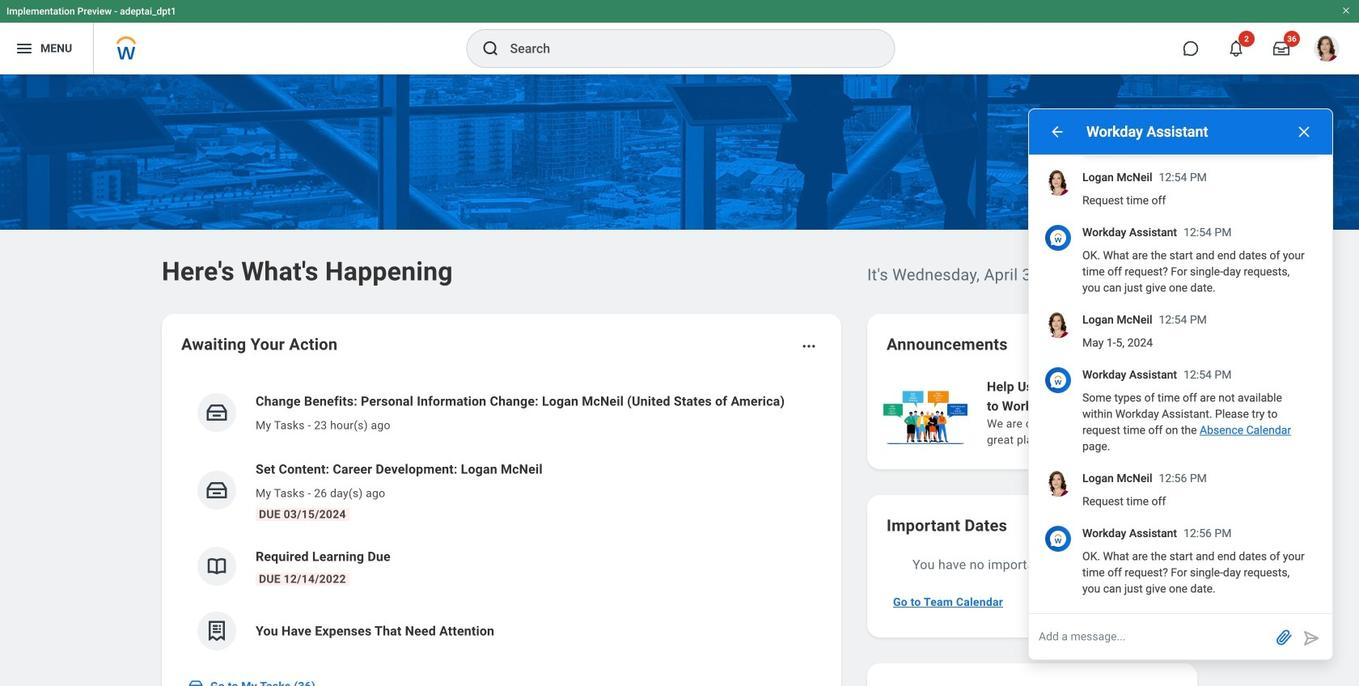 Task type: locate. For each thing, give the bounding box(es) containing it.
region
[[1029, 0, 1333, 660]]

logan mcneil image left chevron left small image at right
[[1046, 312, 1072, 338]]

dashboard expenses image
[[205, 619, 229, 643]]

status
[[1091, 338, 1117, 351]]

inbox image
[[205, 401, 229, 425], [205, 478, 229, 503]]

1 horizontal spatial list
[[881, 376, 1360, 450]]

arrow left image
[[1050, 124, 1066, 140]]

inbox image
[[188, 678, 204, 686]]

notifications large image
[[1229, 40, 1245, 57]]

send image
[[1302, 629, 1322, 648]]

application
[[1029, 614, 1333, 660]]

0 vertical spatial inbox image
[[205, 401, 229, 425]]

book open image
[[205, 554, 229, 579]]

list
[[881, 376, 1360, 450], [181, 379, 822, 664]]

justify image
[[15, 39, 34, 58]]

banner
[[0, 0, 1360, 74]]

upload clip image
[[1275, 627, 1294, 647]]

main content
[[0, 74, 1360, 686]]

logan mcneil image
[[1046, 170, 1072, 196], [1046, 312, 1072, 338]]

chevron right small image
[[1157, 337, 1174, 353]]

logan mcneil image down arrow left image
[[1046, 170, 1072, 196]]

1 vertical spatial logan mcneil image
[[1046, 312, 1072, 338]]

chevron left small image
[[1128, 337, 1144, 353]]

0 vertical spatial logan mcneil image
[[1046, 170, 1072, 196]]

x image
[[1297, 124, 1313, 140]]

1 vertical spatial inbox image
[[205, 478, 229, 503]]

inbox large image
[[1274, 40, 1290, 57]]



Task type: vqa. For each thing, say whether or not it's contained in the screenshot.
the leftmost list
yes



Task type: describe. For each thing, give the bounding box(es) containing it.
1 logan mcneil image from the top
[[1046, 170, 1072, 196]]

Search Workday  search field
[[510, 31, 862, 66]]

1 inbox image from the top
[[205, 401, 229, 425]]

2 inbox image from the top
[[205, 478, 229, 503]]

close environment banner image
[[1342, 6, 1352, 15]]

0 horizontal spatial list
[[181, 379, 822, 664]]

Add a message... text field
[[1029, 614, 1271, 660]]

profile logan mcneil image
[[1314, 36, 1340, 65]]

logan mcneil image
[[1046, 471, 1072, 497]]

search image
[[481, 39, 501, 58]]

2 logan mcneil image from the top
[[1046, 312, 1072, 338]]



